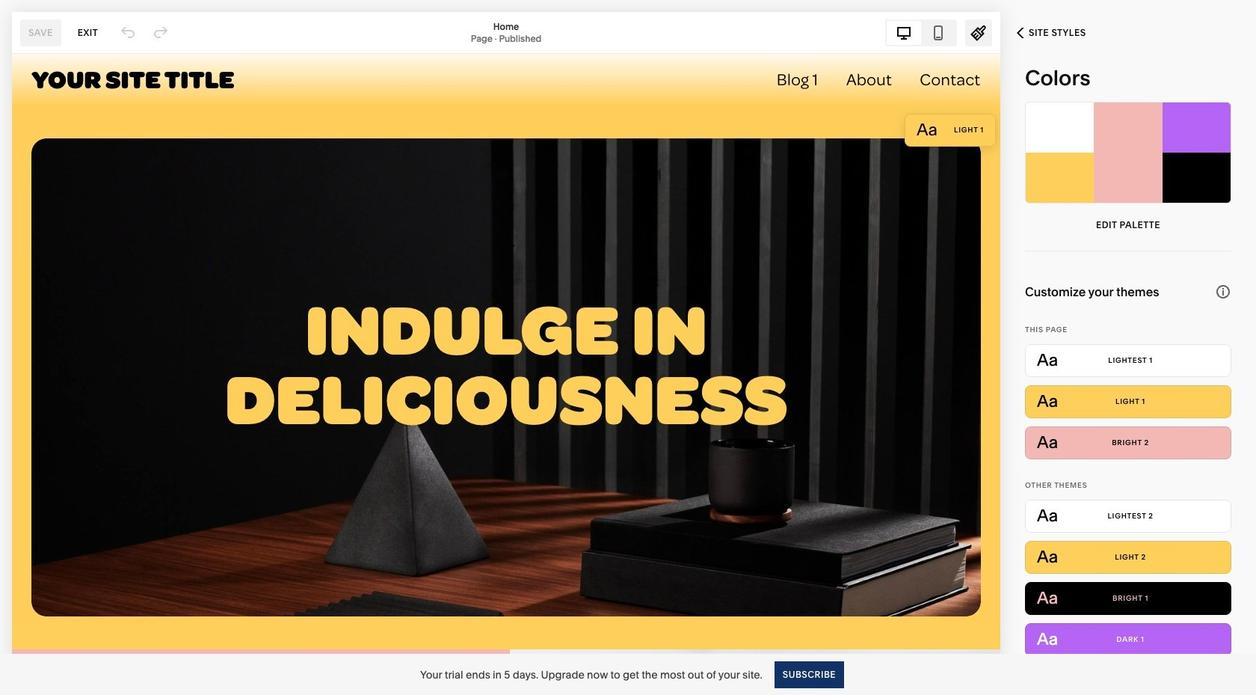 Task type: locate. For each thing, give the bounding box(es) containing it.
info circle image
[[1216, 283, 1232, 300]]

tab list
[[887, 21, 956, 45]]

mobile image
[[931, 24, 947, 41]]

desktop image
[[896, 24, 913, 41]]



Task type: describe. For each thing, give the bounding box(es) containing it.
style image
[[971, 24, 988, 41]]

undo image
[[120, 24, 136, 41]]

redo image
[[153, 24, 169, 41]]



